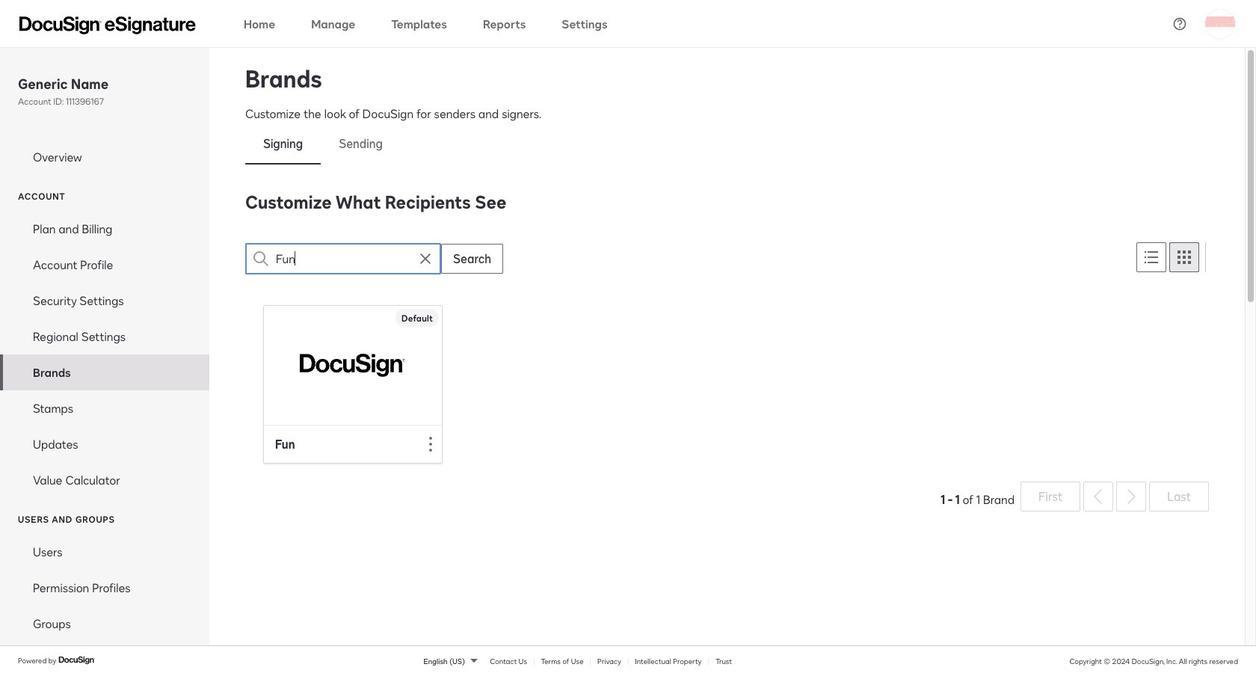 Task type: locate. For each thing, give the bounding box(es) containing it.
your uploaded profile image image
[[1205, 9, 1235, 39]]

users and groups element
[[0, 534, 209, 642]]

docusign image
[[58, 655, 96, 666]]

tab list
[[245, 123, 1209, 165]]

tab panel
[[245, 188, 1209, 514]]



Task type: vqa. For each thing, say whether or not it's contained in the screenshot.
Productivity Improvements per Document "image" at the bottom
no



Task type: describe. For each thing, give the bounding box(es) containing it.
fun image
[[300, 348, 406, 383]]

account element
[[0, 211, 209, 498]]

Search text field
[[276, 244, 411, 274]]

docusign admin image
[[19, 16, 196, 34]]



